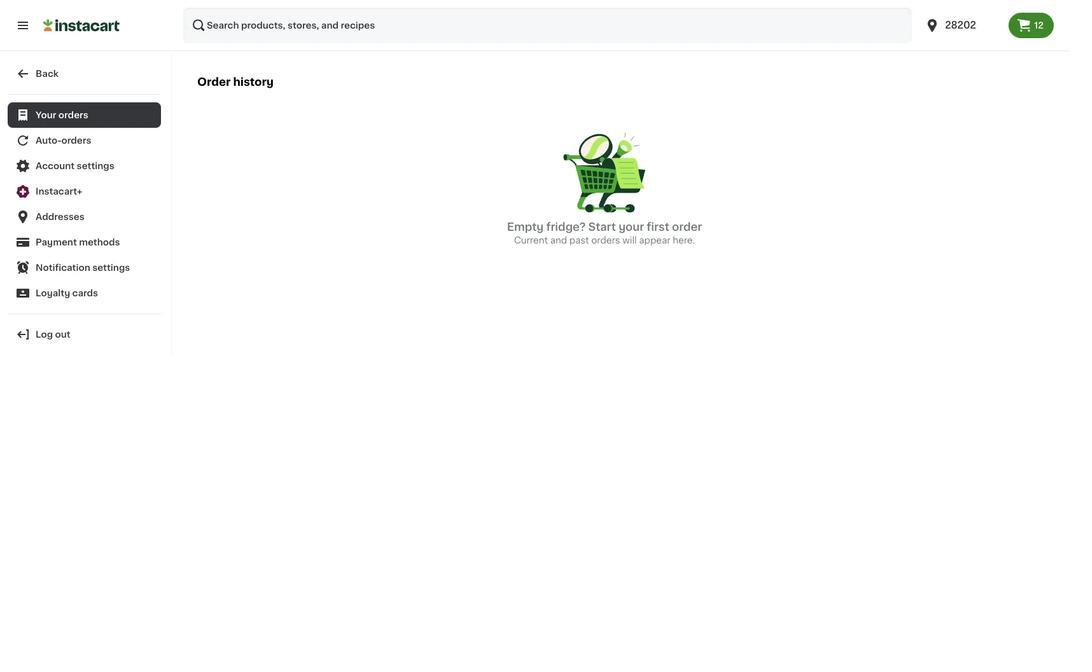 Task type: describe. For each thing, give the bounding box(es) containing it.
order history
[[197, 77, 274, 88]]

back link
[[8, 61, 161, 87]]

28202
[[945, 21, 976, 30]]

account
[[36, 162, 75, 171]]

payment
[[36, 238, 77, 247]]

log
[[36, 330, 53, 339]]

auto-orders link
[[8, 128, 161, 153]]

12
[[1034, 21, 1044, 30]]

here.
[[673, 236, 695, 245]]

account settings
[[36, 162, 114, 171]]

orders inside empty fridge? start your first order current and past orders will appear here.
[[592, 236, 620, 245]]

methods
[[79, 238, 120, 247]]

log out link
[[8, 322, 161, 348]]

your
[[36, 111, 56, 120]]

instacart+ link
[[8, 179, 161, 204]]

cards
[[72, 289, 98, 298]]

settings for notification settings
[[92, 264, 130, 272]]

first
[[647, 222, 670, 233]]

account settings link
[[8, 153, 161, 179]]

order
[[197, 77, 231, 88]]

auto-orders
[[36, 136, 91, 145]]

start
[[589, 222, 616, 233]]

history
[[233, 77, 274, 88]]

28202 button
[[925, 8, 1001, 43]]

notification settings link
[[8, 255, 161, 281]]

orders for auto-orders
[[61, 136, 91, 145]]

instacart+
[[36, 187, 82, 196]]



Task type: vqa. For each thing, say whether or not it's contained in the screenshot.
HARD BEVERAGES link
no



Task type: locate. For each thing, give the bounding box(es) containing it.
notification
[[36, 264, 90, 272]]

orders for your orders
[[58, 111, 88, 120]]

fridge?
[[546, 222, 586, 233]]

current
[[514, 236, 548, 245]]

orders
[[58, 111, 88, 120], [61, 136, 91, 145], [592, 236, 620, 245]]

empty
[[507, 222, 544, 233]]

1 vertical spatial orders
[[61, 136, 91, 145]]

past
[[569, 236, 589, 245]]

loyalty cards
[[36, 289, 98, 298]]

addresses link
[[8, 204, 161, 230]]

orders down the start
[[592, 236, 620, 245]]

2 vertical spatial orders
[[592, 236, 620, 245]]

your
[[619, 222, 644, 233]]

log out
[[36, 330, 70, 339]]

addresses
[[36, 213, 84, 222]]

instacart logo image
[[43, 18, 120, 33]]

payment methods
[[36, 238, 120, 247]]

your orders
[[36, 111, 88, 120]]

notification settings
[[36, 264, 130, 272]]

auto-
[[36, 136, 61, 145]]

settings
[[77, 162, 114, 171], [92, 264, 130, 272]]

loyalty
[[36, 289, 70, 298]]

12 button
[[1009, 13, 1054, 38]]

loyalty cards link
[[8, 281, 161, 306]]

1 vertical spatial settings
[[92, 264, 130, 272]]

back
[[36, 69, 59, 78]]

settings for account settings
[[77, 162, 114, 171]]

28202 button
[[917, 8, 1009, 43]]

will
[[623, 236, 637, 245]]

payment methods link
[[8, 230, 161, 255]]

out
[[55, 330, 70, 339]]

empty fridge? start your first order current and past orders will appear here.
[[507, 222, 702, 245]]

Search field
[[183, 8, 912, 43]]

order
[[672, 222, 702, 233]]

settings down the methods
[[92, 264, 130, 272]]

and
[[550, 236, 567, 245]]

appear
[[639, 236, 671, 245]]

orders up auto-orders
[[58, 111, 88, 120]]

your orders link
[[8, 102, 161, 128]]

settings down auto-orders link
[[77, 162, 114, 171]]

0 vertical spatial settings
[[77, 162, 114, 171]]

settings inside "link"
[[77, 162, 114, 171]]

None search field
[[183, 8, 912, 43]]

0 vertical spatial orders
[[58, 111, 88, 120]]

orders up account settings
[[61, 136, 91, 145]]



